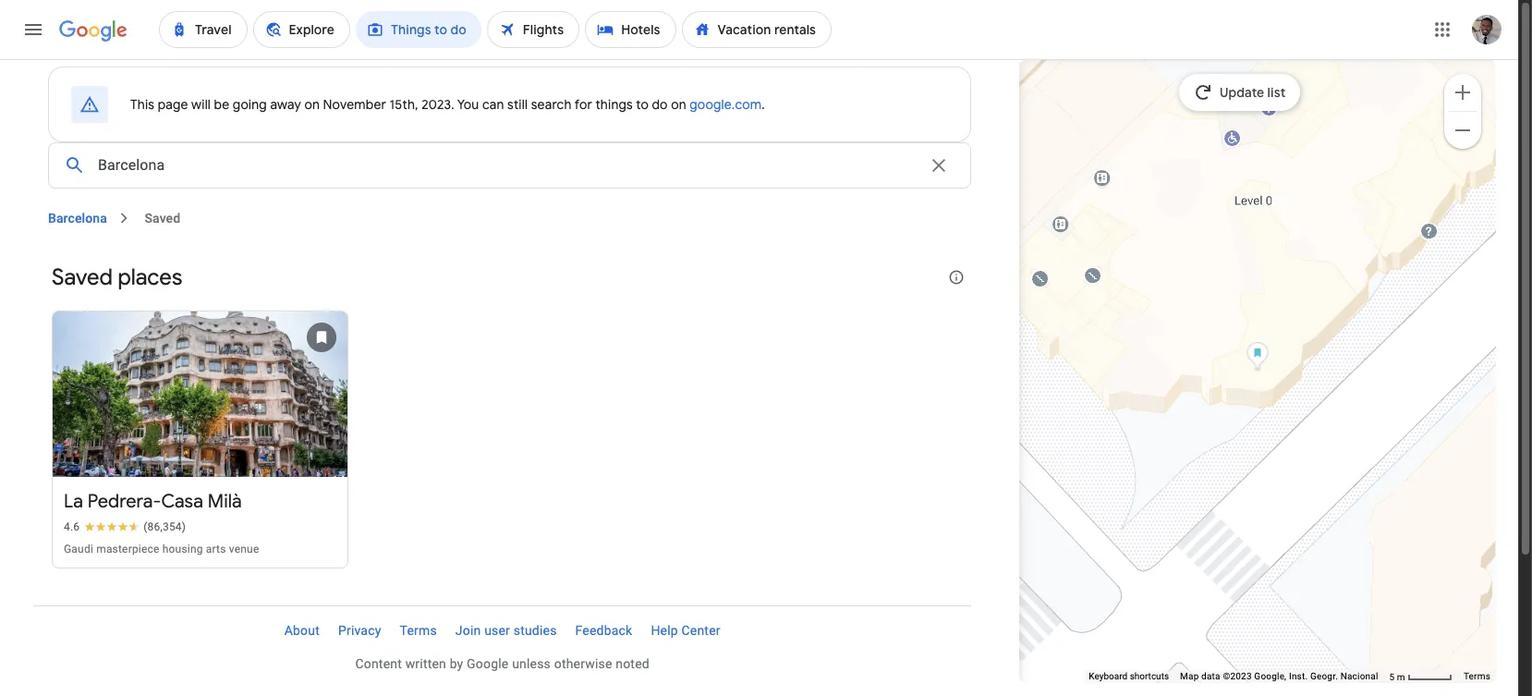 Task type: locate. For each thing, give the bounding box(es) containing it.
noted
[[616, 656, 650, 671]]

saved places
[[52, 263, 182, 291]]

feedback link
[[566, 616, 642, 645]]

shortcuts
[[1130, 671, 1170, 681]]

map region
[[786, 7, 1533, 696]]

on
[[305, 96, 320, 113], [671, 96, 687, 113]]

1 vertical spatial terms link
[[1464, 671, 1491, 681]]

1 vertical spatial terms
[[1464, 671, 1491, 681]]

saved down the barcelona
[[52, 263, 113, 291]]

Search for destinations, sights and more text field
[[97, 143, 917, 188]]

1 horizontal spatial on
[[671, 96, 687, 113]]

about
[[284, 623, 320, 638]]

0 horizontal spatial on
[[305, 96, 320, 113]]

help
[[651, 623, 678, 638]]

on right "do"
[[671, 96, 687, 113]]

0 vertical spatial terms
[[400, 623, 437, 638]]

m
[[1398, 672, 1406, 682]]

this page will be going away on november 15th, 2023. you can still search for things to do on google.com .
[[130, 96, 765, 113]]

1 horizontal spatial terms
[[1464, 671, 1491, 681]]

saved - la pedrera-casa milà image
[[300, 315, 344, 360]]

gaudi masterpiece housing arts venue
[[64, 542, 259, 555]]

saved inside region
[[52, 263, 113, 291]]

help center
[[651, 623, 721, 638]]

terms link up the written
[[391, 616, 446, 645]]

saved places region
[[33, 248, 979, 583]]

written
[[406, 656, 447, 671]]

content written by google unless otherwise noted
[[355, 656, 650, 671]]

privacy
[[338, 623, 381, 638]]

housing
[[162, 542, 203, 555]]

user
[[485, 623, 510, 638]]

terms link
[[391, 616, 446, 645], [1464, 671, 1491, 681]]

terms right 5 m button at right
[[1464, 671, 1491, 681]]

clear image
[[928, 154, 951, 177]]

0 horizontal spatial terms
[[400, 623, 437, 638]]

terms
[[400, 623, 437, 638], [1464, 671, 1491, 681]]

update list
[[1220, 84, 1286, 101]]

1 horizontal spatial saved
[[145, 211, 180, 226]]

to
[[636, 96, 649, 113]]

on right away
[[305, 96, 320, 113]]

.
[[762, 96, 765, 113]]

saved up places
[[145, 211, 180, 226]]

for
[[575, 96, 593, 113]]

terms up the written
[[400, 623, 437, 638]]

keyboard shortcuts button
[[1089, 670, 1170, 683]]

0 horizontal spatial terms link
[[391, 616, 446, 645]]

terms link right 5 m button at right
[[1464, 671, 1491, 681]]

search
[[531, 96, 572, 113]]

places
[[118, 263, 182, 291]]

0 horizontal spatial saved
[[52, 263, 113, 291]]

pedrera-
[[88, 490, 161, 513]]

feedback
[[576, 623, 633, 638]]

saved
[[145, 211, 180, 226], [52, 263, 113, 291]]

things
[[596, 96, 633, 113]]

0 vertical spatial saved
[[145, 211, 180, 226]]

la pedrera-casa milà
[[64, 490, 242, 513]]

(86,354)
[[144, 520, 186, 533]]

 image
[[935, 255, 979, 300]]

inst.
[[1290, 671, 1308, 681]]

milà
[[208, 490, 242, 513]]

2 on from the left
[[671, 96, 687, 113]]

list
[[1268, 84, 1286, 101]]

join user studies link
[[446, 616, 566, 645]]

1 vertical spatial saved
[[52, 263, 113, 291]]

going
[[233, 96, 267, 113]]

help center link
[[642, 616, 730, 645]]

5 m
[[1390, 672, 1408, 682]]

studies
[[514, 623, 557, 638]]



Task type: describe. For each thing, give the bounding box(es) containing it.
center
[[682, 623, 721, 638]]

you
[[457, 96, 479, 113]]

©2023
[[1223, 671, 1252, 681]]

do
[[652, 96, 668, 113]]

geogr.
[[1311, 671, 1339, 681]]

4.6
[[64, 520, 80, 533]]

la
[[64, 490, 83, 513]]

content
[[355, 656, 402, 671]]

la pedrera-casa milà image
[[1248, 342, 1269, 371]]

0 vertical spatial terms link
[[391, 616, 446, 645]]

privacy link
[[329, 616, 391, 645]]

keyboard shortcuts
[[1089, 671, 1170, 681]]

this
[[130, 96, 155, 113]]

arts
[[206, 542, 226, 555]]

update list button
[[1179, 74, 1301, 111]]

nacional
[[1341, 671, 1379, 681]]

gaudi
[[64, 542, 93, 555]]

away
[[270, 96, 301, 113]]

google,
[[1255, 671, 1287, 681]]

google
[[467, 656, 509, 671]]

map data ©2023 google, inst. geogr. nacional
[[1181, 671, 1379, 681]]

barcelona
[[48, 211, 107, 226]]

15th,
[[390, 96, 419, 113]]

google.com
[[690, 96, 762, 113]]

update
[[1220, 84, 1264, 101]]

will
[[191, 96, 211, 113]]

5 m button
[[1384, 670, 1459, 684]]

saved for saved places
[[52, 263, 113, 291]]

saved for saved
[[145, 211, 180, 226]]

still
[[508, 96, 528, 113]]

casa
[[161, 490, 203, 513]]

2023.
[[422, 96, 455, 113]]

join user studies
[[456, 623, 557, 638]]

zoom out map image
[[1452, 119, 1475, 141]]

about link
[[275, 616, 329, 645]]

join
[[456, 623, 481, 638]]

november
[[323, 96, 387, 113]]

venue
[[229, 542, 259, 555]]

be
[[214, 96, 230, 113]]

1 on from the left
[[305, 96, 320, 113]]

zoom in map image
[[1452, 81, 1475, 103]]

keyboard
[[1089, 671, 1128, 681]]

main menu image
[[22, 18, 44, 41]]

otherwise
[[554, 656, 613, 671]]

data
[[1202, 671, 1221, 681]]

terms for the top terms link
[[400, 623, 437, 638]]

by
[[450, 656, 464, 671]]

page
[[158, 96, 188, 113]]

masterpiece
[[96, 542, 160, 555]]

map
[[1181, 671, 1199, 681]]

1 horizontal spatial terms link
[[1464, 671, 1491, 681]]

barcelona link
[[48, 203, 107, 233]]

5
[[1390, 672, 1395, 682]]

google.com link
[[690, 96, 762, 113]]

4.6 out of 5 stars from 86,354 reviews image
[[64, 519, 186, 534]]

can
[[483, 96, 504, 113]]

terms for right terms link
[[1464, 671, 1491, 681]]

unless
[[512, 656, 551, 671]]



Task type: vqa. For each thing, say whether or not it's contained in the screenshot.
the Average legroom (30 in)
no



